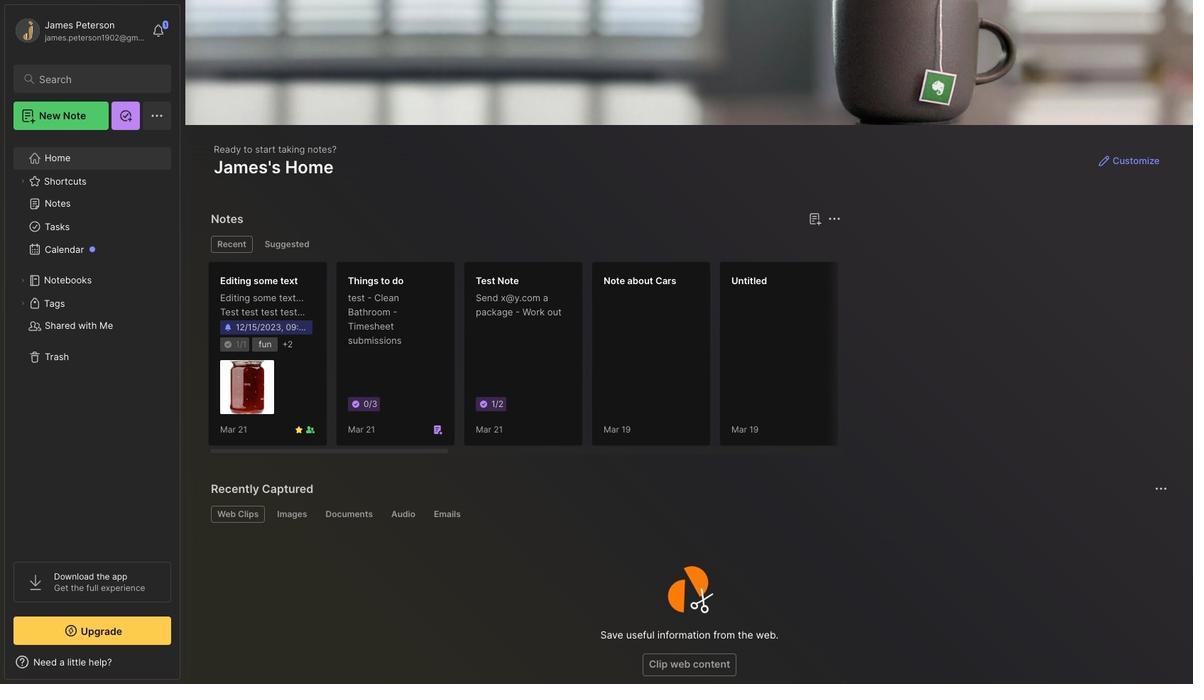 Task type: describe. For each thing, give the bounding box(es) containing it.
click to collapse image
[[179, 658, 190, 675]]

expand tags image
[[18, 299, 27, 308]]

more actions image
[[1153, 480, 1170, 497]]

Search text field
[[39, 72, 158, 86]]

tree inside main element
[[5, 139, 180, 549]]

2 tab list from the top
[[211, 506, 1166, 523]]

thumbnail image
[[220, 360, 274, 414]]



Task type: locate. For each thing, give the bounding box(es) containing it.
tab list
[[211, 236, 839, 253], [211, 506, 1166, 523]]

expand notebooks image
[[18, 276, 27, 285]]

0 vertical spatial more actions field
[[825, 209, 845, 229]]

row group
[[208, 261, 1194, 455]]

main element
[[0, 0, 185, 684]]

None search field
[[39, 70, 158, 87]]

0 horizontal spatial more actions field
[[825, 209, 845, 229]]

1 horizontal spatial more actions field
[[1152, 479, 1172, 499]]

none search field inside main element
[[39, 70, 158, 87]]

tree
[[5, 139, 180, 549]]

WHAT'S NEW field
[[5, 651, 180, 674]]

1 vertical spatial more actions field
[[1152, 479, 1172, 499]]

more actions image
[[826, 210, 843, 227]]

More actions field
[[825, 209, 845, 229], [1152, 479, 1172, 499]]

Account field
[[13, 16, 145, 45]]

1 tab list from the top
[[211, 236, 839, 253]]

tab
[[211, 236, 253, 253], [258, 236, 316, 253], [211, 506, 265, 523], [271, 506, 314, 523], [319, 506, 379, 523], [385, 506, 422, 523], [428, 506, 467, 523]]

0 vertical spatial tab list
[[211, 236, 839, 253]]

1 vertical spatial tab list
[[211, 506, 1166, 523]]



Task type: vqa. For each thing, say whether or not it's contained in the screenshot.
Expand Tags ICON
yes



